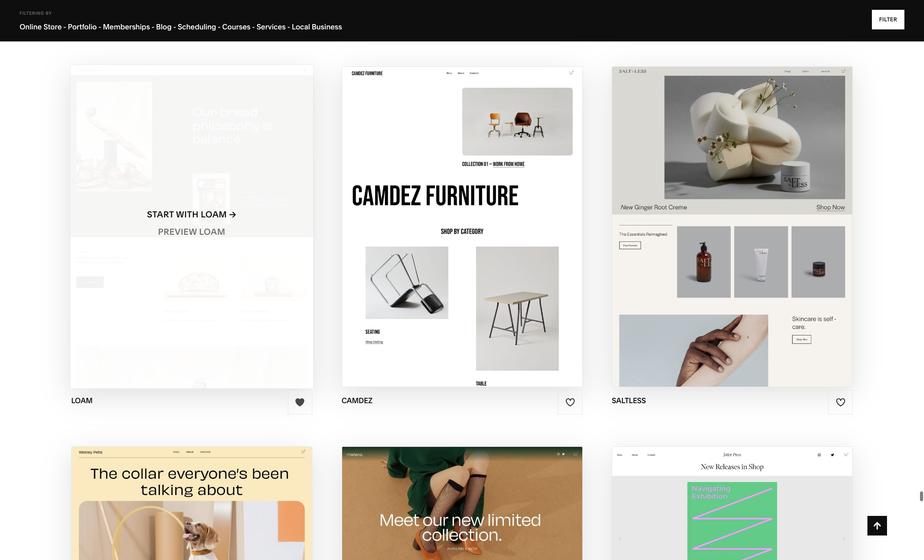 Task type: locate. For each thing, give the bounding box(es) containing it.
with up 'preview loam'
[[176, 209, 199, 219]]

camdez image
[[342, 66, 582, 387]]

1 with from the left
[[176, 209, 199, 219]]

6 - from the left
[[252, 22, 255, 31]]

0 vertical spatial saltless
[[734, 209, 776, 219]]

2 vertical spatial saltless
[[612, 396, 646, 405]]

4 - from the left
[[173, 22, 176, 31]]

2 vertical spatial loam
[[71, 396, 93, 405]]

1 horizontal spatial with
[[709, 209, 731, 219]]

local
[[292, 22, 310, 31]]

preview saltless
[[691, 226, 774, 236]]

with inside start with loam button
[[176, 209, 199, 219]]

preview for preview saltless
[[691, 226, 730, 236]]

1 horizontal spatial camdez
[[464, 226, 502, 236]]

preview saltless link
[[691, 219, 774, 244]]

saltless image
[[613, 66, 853, 387]]

saltless inside 'link'
[[732, 226, 774, 236]]

- left the blog
[[152, 22, 154, 31]]

1 preview from the left
[[158, 226, 197, 236]]

- right the blog
[[173, 22, 176, 31]]

2 start from the left
[[680, 209, 707, 219]]

preview loam
[[158, 226, 225, 236]]

3 preview from the left
[[691, 226, 730, 236]]

0 horizontal spatial camdez
[[342, 396, 373, 405]]

1 horizontal spatial start
[[680, 209, 707, 219]]

filtering
[[20, 11, 44, 16]]

portfolio
[[68, 22, 97, 31]]

1 horizontal spatial preview
[[423, 226, 462, 236]]

2 with from the left
[[709, 209, 731, 219]]

filter button
[[872, 10, 905, 29]]

start for preview loam
[[147, 209, 174, 219]]

start with loam button
[[147, 202, 236, 226]]

1 start from the left
[[147, 209, 174, 219]]

start up preview saltless
[[680, 209, 707, 219]]

0 horizontal spatial start
[[147, 209, 174, 219]]

- right portfolio
[[98, 22, 101, 31]]

start with loam
[[147, 209, 227, 219]]

preview loam link
[[158, 219, 225, 244]]

start inside button
[[147, 209, 174, 219]]

saltless
[[734, 209, 776, 219], [732, 226, 774, 236], [612, 396, 646, 405]]

loam image
[[71, 65, 313, 388]]

start for preview saltless
[[680, 209, 707, 219]]

mariana image
[[342, 447, 582, 560]]

0 vertical spatial loam
[[201, 209, 227, 219]]

loam
[[201, 209, 227, 219], [199, 226, 225, 236], [71, 396, 93, 405]]

loam inside button
[[201, 209, 227, 219]]

- left courses
[[218, 22, 221, 31]]

with
[[176, 209, 199, 219], [709, 209, 731, 219]]

online
[[20, 22, 42, 31]]

- right store
[[63, 22, 66, 31]]

camdez
[[464, 226, 502, 236], [342, 396, 373, 405]]

by
[[46, 11, 52, 16]]

2 horizontal spatial preview
[[691, 226, 730, 236]]

business
[[312, 22, 342, 31]]

1 vertical spatial camdez
[[342, 396, 373, 405]]

2 preview from the left
[[423, 226, 462, 236]]

0 horizontal spatial preview
[[158, 226, 197, 236]]

with inside start with saltless button
[[709, 209, 731, 219]]

- left local
[[287, 22, 290, 31]]

preview inside 'link'
[[691, 226, 730, 236]]

-
[[63, 22, 66, 31], [98, 22, 101, 31], [152, 22, 154, 31], [173, 22, 176, 31], [218, 22, 221, 31], [252, 22, 255, 31], [287, 22, 290, 31]]

- right courses
[[252, 22, 255, 31]]

1 vertical spatial saltless
[[732, 226, 774, 236]]

0 vertical spatial camdez
[[464, 226, 502, 236]]

0 horizontal spatial with
[[176, 209, 199, 219]]

start
[[147, 209, 174, 219], [680, 209, 707, 219]]

with up preview saltless
[[709, 209, 731, 219]]

start up 'preview loam'
[[147, 209, 174, 219]]

saltless inside button
[[734, 209, 776, 219]]

start inside button
[[680, 209, 707, 219]]

5 - from the left
[[218, 22, 221, 31]]

preview
[[158, 226, 197, 236], [423, 226, 462, 236], [691, 226, 730, 236]]

wesley image
[[72, 447, 312, 560]]



Task type: vqa. For each thing, say whether or not it's contained in the screenshot.
Start with Saltless button
yes



Task type: describe. For each thing, give the bounding box(es) containing it.
scheduling
[[178, 22, 216, 31]]

filter
[[879, 16, 898, 23]]

2 - from the left
[[98, 22, 101, 31]]

memberships
[[103, 22, 150, 31]]

preview camdez
[[423, 226, 502, 236]]

store
[[44, 22, 62, 31]]

3 - from the left
[[152, 22, 154, 31]]

7 - from the left
[[287, 22, 290, 31]]

add camdez to your favorites list image
[[565, 397, 575, 407]]

filtering by
[[20, 11, 52, 16]]

with for saltless
[[709, 209, 731, 219]]

jotterpress image
[[613, 447, 853, 560]]

1 vertical spatial loam
[[199, 226, 225, 236]]

start with saltless button
[[680, 202, 785, 226]]

back to top image
[[873, 521, 882, 531]]

preview for preview loam
[[158, 226, 197, 236]]

with for loam
[[176, 209, 199, 219]]

start with saltless
[[680, 209, 776, 219]]

add saltless to your favorites list image
[[836, 397, 846, 407]]

preview camdez link
[[423, 219, 502, 244]]

blog
[[156, 22, 172, 31]]

courses
[[222, 22, 251, 31]]

preview for preview camdez
[[423, 226, 462, 236]]

online store - portfolio - memberships - blog - scheduling - courses - services - local business
[[20, 22, 342, 31]]

services
[[257, 22, 286, 31]]

remove loam from your favorites list image
[[295, 397, 305, 407]]

1 - from the left
[[63, 22, 66, 31]]



